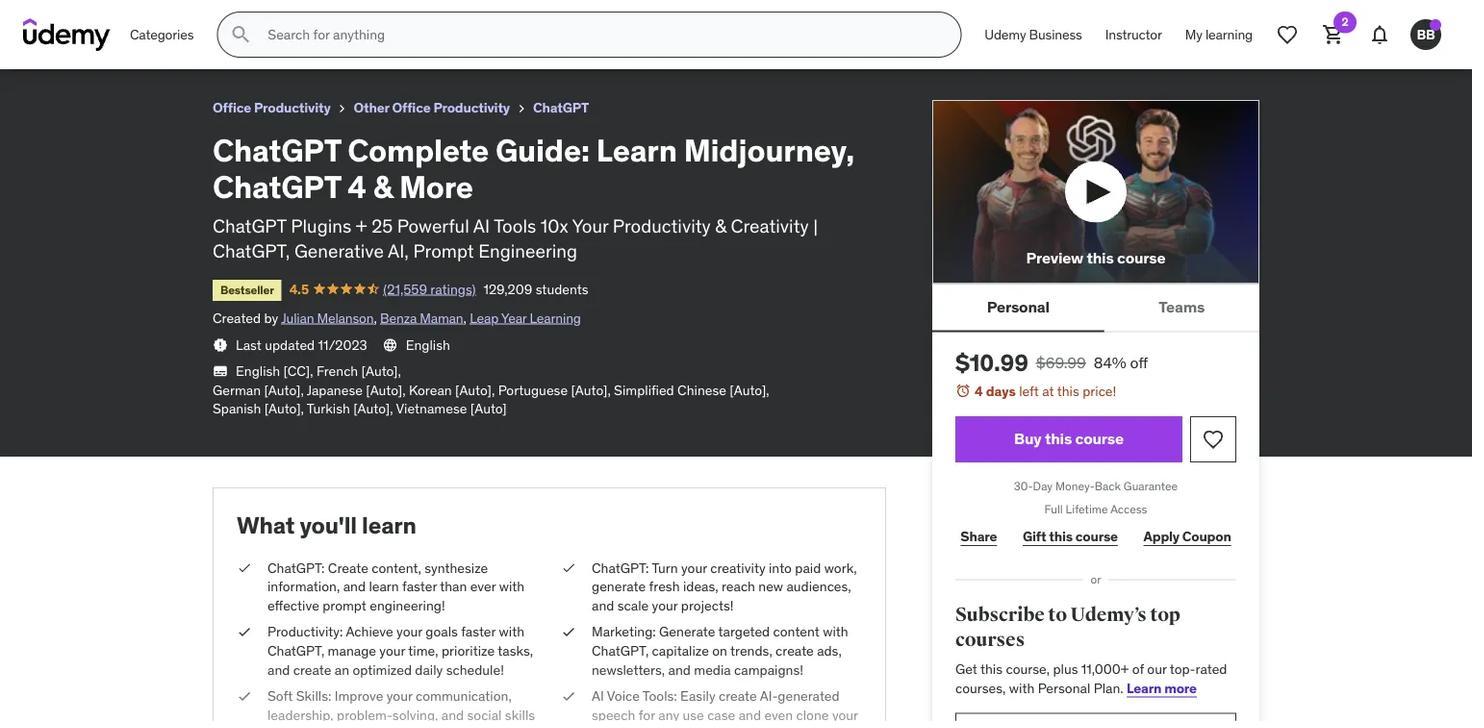 Task type: vqa. For each thing, say whether or not it's contained in the screenshot.
the Course to the right
no



Task type: describe. For each thing, give the bounding box(es) containing it.
into
[[769, 560, 792, 577]]

1 horizontal spatial 129,209
[[484, 280, 533, 298]]

day
[[1033, 479, 1053, 494]]

with inside marketing: generate targeted content with chatgpt, capitalize on trends, create ads, newsletters, and media campaigns!
[[823, 624, 849, 641]]

xsmall image for marketing: generate targeted content with chatgpt, capitalize on trends, create ads, newsletters, and media campaigns!
[[561, 623, 577, 642]]

what you'll learn
[[237, 511, 417, 540]]

learning
[[1206, 26, 1253, 43]]

tab list containing personal
[[933, 284, 1260, 332]]

courses,
[[956, 680, 1006, 697]]

create inside productivity: achieve your goals faster with chatgpt, manage your time, prioritize tasks, and create an optimized daily schedule!
[[293, 662, 331, 679]]

[auto], right chinese
[[730, 382, 770, 399]]

1 vertical spatial (21,559 ratings)
[[383, 280, 476, 298]]

ads,
[[817, 643, 842, 660]]

your inside soft skills: improve your communication, leadership, problem-solving, and social skill
[[387, 688, 413, 706]]

[auto], left korean
[[366, 382, 406, 399]]

guarantee
[[1124, 479, 1178, 494]]

apply
[[1144, 528, 1180, 546]]

notifications image
[[1369, 23, 1392, 46]]

effective
[[268, 597, 319, 615]]

teams
[[1159, 297, 1205, 317]]

alarm image
[[956, 383, 971, 399]]

even
[[765, 707, 793, 722]]

prompt
[[413, 240, 474, 263]]

your up ideas,
[[682, 560, 707, 577]]

chatgpt: for chatgpt: turn your creativity into paid work, generate fresh ideas, reach new audiences, and scale your projects!
[[592, 560, 649, 577]]

2 link
[[1311, 12, 1357, 58]]

learn more
[[1127, 680, 1197, 697]]

30-day money-back guarantee full lifetime access
[[1014, 479, 1178, 518]]

and inside the chatgpt: create content, synthesize information, and learn faster than ever with effective prompt engineering!
[[343, 579, 366, 596]]

my
[[1186, 26, 1203, 43]]

[auto], down [cc], french
[[264, 382, 304, 399]]

clone
[[797, 707, 829, 722]]

[auto], right korean
[[455, 382, 495, 399]]

2 vertical spatial 4
[[975, 383, 983, 400]]

by
[[264, 310, 278, 327]]

you'll
[[300, 511, 357, 540]]

preview this course
[[1027, 248, 1166, 268]]

0 horizontal spatial ratings)
[[181, 34, 227, 51]]

teams button
[[1105, 284, 1260, 330]]

xsmall image for last updated 11/2023
[[213, 338, 228, 353]]

and inside chatgpt: turn your creativity into paid work, generate fresh ideas, reach new audiences, and scale your projects!
[[592, 597, 614, 615]]

generate
[[592, 579, 646, 596]]

skills:
[[296, 688, 332, 706]]

udemy
[[985, 26, 1026, 43]]

paid
[[795, 560, 821, 577]]

personal inside button
[[987, 297, 1050, 317]]

melanson
[[317, 310, 374, 327]]

with inside productivity: achieve your goals faster with chatgpt, manage your time, prioritize tasks, and create an optimized daily schedule!
[[499, 624, 525, 641]]

30-
[[1014, 479, 1033, 494]]

simplified
[[614, 382, 674, 399]]

days
[[986, 383, 1016, 400]]

submit search image
[[229, 23, 253, 46]]

productivity inside office productivity "link"
[[254, 99, 331, 116]]

chatgpt: for chatgpt: create content, synthesize information, and learn faster than ever with effective prompt engineering!
[[268, 560, 325, 577]]

learn for chatgpt complete guide: learn midjourney, chatgpt 4 & more
[[210, 8, 251, 28]]

& for chatgpt complete guide: learn midjourney, chatgpt 4 & more
[[425, 8, 435, 28]]

|
[[813, 214, 818, 237]]

newsletters,
[[592, 662, 665, 679]]

left
[[1019, 383, 1039, 400]]

bb link
[[1403, 12, 1450, 58]]

use
[[683, 707, 704, 722]]

soft skills: improve your communication, leadership, problem-solving, and social skill
[[268, 688, 535, 722]]

get
[[956, 661, 978, 679]]

shopping cart with 2 items image
[[1323, 23, 1346, 46]]

spanish
[[213, 400, 261, 418]]

xsmall image for ai voice tools: easily create ai-generated speech for any use case and even clone you
[[561, 688, 577, 707]]

2 vertical spatial learn
[[1127, 680, 1162, 697]]

learn inside the chatgpt: create content, synthesize information, and learn faster than ever with effective prompt engineering!
[[369, 579, 399, 596]]

, inside english [cc], french [auto] , german [auto], japanese [auto], korean [auto], portuguese [auto], simplified chinese [auto], spanish [auto], turkish [auto], vietnamese [auto]
[[398, 363, 401, 380]]

course,
[[1006, 661, 1050, 679]]

& for chatgpt complete guide: learn midjourney, chatgpt 4 & more chatgpt plugins + 25 powerful ai tools 10x your productivity & creativity | chatgpt, generative ai, prompt engineering
[[373, 168, 393, 206]]

courses
[[956, 629, 1025, 653]]

guide: for chatgpt complete guide: learn midjourney, chatgpt 4 & more
[[159, 8, 206, 28]]

generate
[[659, 624, 716, 641]]

last updated 11/2023
[[236, 336, 367, 354]]

julian
[[282, 310, 314, 327]]

for
[[639, 707, 655, 722]]

more
[[1165, 680, 1197, 697]]

course language image
[[383, 338, 398, 353]]

with inside get this course, plus 11,000+ of our top-rated courses, with personal plan.
[[1010, 680, 1035, 697]]

last
[[236, 336, 262, 354]]

office inside "link"
[[213, 99, 251, 116]]

audiences,
[[787, 579, 852, 596]]

prompt
[[323, 597, 367, 615]]

english for english
[[406, 336, 450, 354]]

information,
[[268, 579, 340, 596]]

full
[[1045, 503, 1063, 518]]

10x
[[541, 214, 568, 237]]

2
[[1342, 14, 1349, 29]]

Search for anything text field
[[264, 18, 938, 51]]

more for chatgpt complete guide: learn midjourney, chatgpt 4 & more
[[438, 8, 476, 28]]

generative
[[295, 240, 384, 263]]

coupon
[[1183, 528, 1232, 546]]

plus
[[1053, 661, 1079, 679]]

4 days left at this price!
[[975, 383, 1117, 400]]

scale
[[618, 597, 649, 615]]

xsmall image for chatgpt: turn your creativity into paid work, generate fresh ideas, reach new audiences, and scale your projects!
[[561, 559, 577, 578]]

complete for chatgpt complete guide: learn midjourney, chatgpt 4 & more chatgpt plugins + 25 powerful ai tools 10x your productivity & creativity | chatgpt, generative ai, prompt engineering
[[348, 131, 489, 169]]

chatgpt, inside productivity: achieve your goals faster with chatgpt, manage your time, prioritize tasks, and create an optimized daily schedule!
[[268, 643, 325, 660]]

faster inside the chatgpt: create content, synthesize information, and learn faster than ever with effective prompt engineering!
[[402, 579, 437, 596]]

our
[[1148, 661, 1167, 679]]

categories
[[130, 26, 194, 43]]

personal inside get this course, plus 11,000+ of our top-rated courses, with personal plan.
[[1038, 680, 1091, 697]]

0 horizontal spatial bestseller
[[23, 36, 77, 51]]

productivity inside other office productivity link
[[434, 99, 510, 116]]

buy this course button
[[956, 417, 1183, 463]]

4 for chatgpt complete guide: learn midjourney, chatgpt 4 & more
[[412, 8, 422, 28]]

guide: for chatgpt complete guide: learn midjourney, chatgpt 4 & more chatgpt plugins + 25 powerful ai tools 10x your productivity & creativity | chatgpt, generative ai, prompt engineering
[[496, 131, 590, 169]]

plugins
[[291, 214, 352, 237]]

preview
[[1027, 248, 1084, 268]]

[cc], french
[[284, 363, 358, 380]]

easily
[[681, 688, 716, 706]]

media
[[694, 662, 731, 679]]

benza maman link
[[380, 310, 463, 327]]

chatgpt complete guide: learn midjourney, chatgpt 4 & more chatgpt plugins + 25 powerful ai tools 10x your productivity & creativity | chatgpt, generative ai, prompt engineering
[[213, 131, 855, 263]]

bb
[[1417, 26, 1436, 43]]

and inside ai voice tools: easily create ai-generated speech for any use case and even clone you
[[739, 707, 761, 722]]

0 horizontal spatial 4.5
[[92, 34, 112, 51]]

84%
[[1094, 353, 1127, 373]]

vietnamese
[[396, 400, 467, 418]]

capitalize
[[652, 643, 709, 660]]

4 for chatgpt complete guide: learn midjourney, chatgpt 4 & more chatgpt plugins + 25 powerful ai tools 10x your productivity & creativity | chatgpt, generative ai, prompt engineering
[[348, 168, 366, 206]]

targeted
[[719, 624, 770, 641]]

social
[[467, 707, 502, 722]]



Task type: locate. For each thing, give the bounding box(es) containing it.
chatgpt link
[[533, 96, 589, 120]]

1 horizontal spatial 4.5
[[289, 280, 309, 298]]

more up other office productivity
[[438, 8, 476, 28]]

with right ever
[[499, 579, 525, 596]]

1 horizontal spatial create
[[719, 688, 757, 706]]

create down content
[[776, 643, 814, 660]]

chatgpt, inside chatgpt complete guide: learn midjourney, chatgpt 4 & more chatgpt plugins + 25 powerful ai tools 10x your productivity & creativity | chatgpt, generative ai, prompt engineering
[[213, 240, 290, 263]]

learn up your
[[597, 131, 677, 169]]

[auto], left "simplified"
[[571, 382, 611, 399]]

(21,559 ratings)
[[134, 34, 227, 51], [383, 280, 476, 298]]

0 vertical spatial english
[[406, 336, 450, 354]]

1 horizontal spatial ai
[[592, 688, 604, 706]]

and inside marketing: generate targeted content with chatgpt, capitalize on trends, create ads, newsletters, and media campaigns!
[[669, 662, 691, 679]]

udemy image
[[23, 18, 111, 51]]

chatgpt: turn your creativity into paid work, generate fresh ideas, reach new audiences, and scale your projects!
[[592, 560, 857, 615]]

0 horizontal spatial office
[[213, 99, 251, 116]]

engineering
[[479, 240, 578, 263]]

1 vertical spatial complete
[[348, 131, 489, 169]]

[auto] down course language "image"
[[362, 363, 398, 380]]

ai inside ai voice tools: easily create ai-generated speech for any use case and even clone you
[[592, 688, 604, 706]]

1 vertical spatial ratings)
[[431, 280, 476, 298]]

xsmall image
[[335, 101, 350, 116], [213, 338, 228, 353], [561, 559, 577, 578], [237, 623, 252, 642], [237, 688, 252, 707]]

and inside soft skills: improve your communication, leadership, problem-solving, and social skill
[[442, 707, 464, 722]]

1 vertical spatial students
[[536, 280, 589, 298]]

creativity
[[711, 560, 766, 577]]

tools:
[[643, 688, 677, 706]]

complete for chatgpt complete guide: learn midjourney, chatgpt 4 & more
[[84, 8, 155, 28]]

1 horizontal spatial ,
[[398, 363, 401, 380]]

content
[[773, 624, 820, 641]]

0 vertical spatial midjourney,
[[254, 8, 340, 28]]

and inside productivity: achieve your goals faster with chatgpt, manage your time, prioritize tasks, and create an optimized daily schedule!
[[268, 662, 290, 679]]

productivity: achieve your goals faster with chatgpt, manage your time, prioritize tasks, and create an optimized daily schedule!
[[268, 624, 533, 679]]

1 vertical spatial 4.5
[[289, 280, 309, 298]]

soft
[[268, 688, 293, 706]]

an
[[335, 662, 349, 679]]

1 vertical spatial faster
[[461, 624, 496, 641]]

leap
[[470, 310, 499, 327]]

[auto] down portuguese
[[471, 400, 507, 418]]

& left creativity
[[715, 214, 727, 237]]

ai up speech
[[592, 688, 604, 706]]

4.5 up julian
[[289, 280, 309, 298]]

course up teams
[[1118, 248, 1166, 268]]

0 horizontal spatial guide:
[[159, 8, 206, 28]]

1 vertical spatial personal
[[1038, 680, 1091, 697]]

, down course language "image"
[[398, 363, 401, 380]]

1 horizontal spatial learn
[[597, 131, 677, 169]]

xsmall image for productivity: achieve your goals faster with chatgpt, manage your time, prioritize tasks, and create an optimized daily schedule!
[[237, 623, 252, 642]]

voice
[[607, 688, 640, 706]]

this right at
[[1058, 383, 1080, 400]]

access
[[1111, 503, 1148, 518]]

english inside english [cc], french [auto] , german [auto], japanese [auto], korean [auto], portuguese [auto], simplified chinese [auto], spanish [auto], turkish [auto], vietnamese [auto]
[[236, 363, 280, 380]]

0 horizontal spatial (21,559 ratings)
[[134, 34, 227, 51]]

my learning link
[[1174, 12, 1265, 58]]

1 horizontal spatial faster
[[461, 624, 496, 641]]

prioritize
[[442, 643, 495, 660]]

this for buy
[[1045, 430, 1072, 449]]

your up solving, on the bottom left of page
[[387, 688, 413, 706]]

0 horizontal spatial ai
[[473, 214, 490, 237]]

1 horizontal spatial 4
[[412, 8, 422, 28]]

creativity
[[731, 214, 809, 237]]

and down generate
[[592, 597, 614, 615]]

productivity inside chatgpt complete guide: learn midjourney, chatgpt 4 & more chatgpt plugins + 25 powerful ai tools 10x your productivity & creativity | chatgpt, generative ai, prompt engineering
[[613, 214, 711, 237]]

maman
[[420, 310, 463, 327]]

create
[[328, 560, 369, 577]]

english [cc], french [auto] , german [auto], japanese [auto], korean [auto], portuguese [auto], simplified chinese [auto], spanish [auto], turkish [auto], vietnamese [auto]
[[213, 363, 770, 418]]

midjourney, for chatgpt complete guide: learn midjourney, chatgpt 4 & more
[[254, 8, 340, 28]]

4 up other office productivity
[[412, 8, 422, 28]]

0 vertical spatial complete
[[84, 8, 155, 28]]

1 horizontal spatial (21,559 ratings)
[[383, 280, 476, 298]]

1 vertical spatial 129,209
[[484, 280, 533, 298]]

1 vertical spatial learn
[[597, 131, 677, 169]]

and down create
[[343, 579, 366, 596]]

course down lifetime
[[1076, 528, 1118, 546]]

midjourney, up creativity
[[684, 131, 855, 169]]

other office productivity
[[354, 99, 510, 116]]

xsmall image for soft skills: improve your communication, leadership, problem-solving, and social skill
[[237, 688, 252, 707]]

what
[[237, 511, 295, 540]]

of
[[1133, 661, 1144, 679]]

learn for chatgpt complete guide: learn midjourney, chatgpt 4 & more chatgpt plugins + 25 powerful ai tools 10x your productivity & creativity | chatgpt, generative ai, prompt engineering
[[597, 131, 677, 169]]

4.5
[[92, 34, 112, 51], [289, 280, 309, 298]]

0 vertical spatial 4
[[412, 8, 422, 28]]

learn
[[210, 8, 251, 28], [597, 131, 677, 169], [1127, 680, 1162, 697]]

learn down of
[[1127, 680, 1162, 697]]

course for gift this course
[[1076, 528, 1118, 546]]

ai inside chatgpt complete guide: learn midjourney, chatgpt 4 & more chatgpt plugins + 25 powerful ai tools 10x your productivity & creativity | chatgpt, generative ai, prompt engineering
[[473, 214, 490, 237]]

1 vertical spatial course
[[1076, 430, 1124, 449]]

xsmall image left marketing:
[[561, 623, 577, 642]]

0 vertical spatial 129,209
[[234, 34, 283, 51]]

1 horizontal spatial students
[[536, 280, 589, 298]]

midjourney,
[[254, 8, 340, 28], [684, 131, 855, 169]]

marketing: generate targeted content with chatgpt, capitalize on trends, create ads, newsletters, and media campaigns!
[[592, 624, 849, 679]]

11/2023
[[318, 336, 367, 354]]

with up ads,
[[823, 624, 849, 641]]

4
[[412, 8, 422, 28], [348, 168, 366, 206], [975, 383, 983, 400]]

create up case
[[719, 688, 757, 706]]

any
[[659, 707, 680, 722]]

productivity right your
[[613, 214, 711, 237]]

created by julian melanson , benza maman , leap year learning
[[213, 310, 581, 327]]

english down last
[[236, 363, 280, 380]]

ideas,
[[683, 579, 719, 596]]

25
[[372, 214, 393, 237]]

& up 25
[[373, 168, 393, 206]]

1 horizontal spatial guide:
[[496, 131, 590, 169]]

0 vertical spatial ai
[[473, 214, 490, 237]]

1 vertical spatial [auto]
[[471, 400, 507, 418]]

chatgpt, inside marketing: generate targeted content with chatgpt, capitalize on trends, create ads, newsletters, and media campaigns!
[[592, 643, 649, 660]]

xsmall image for chatgpt: create content, synthesize information, and learn faster than ever with effective prompt engineering!
[[237, 559, 252, 578]]

2 horizontal spatial create
[[776, 643, 814, 660]]

achieve
[[346, 624, 393, 641]]

0 horizontal spatial chatgpt:
[[268, 560, 325, 577]]

this right 'buy' on the right of the page
[[1045, 430, 1072, 449]]

0 horizontal spatial learn
[[210, 8, 251, 28]]

this right gift
[[1050, 528, 1073, 546]]

course for buy this course
[[1076, 430, 1124, 449]]

4 inside chatgpt complete guide: learn midjourney, chatgpt 4 & more chatgpt plugins + 25 powerful ai tools 10x your productivity & creativity | chatgpt, generative ai, prompt engineering
[[348, 168, 366, 206]]

(21,559 left submit search image
[[134, 34, 178, 51]]

gift this course link
[[1018, 518, 1124, 557]]

udemy business link
[[973, 12, 1094, 58]]

german
[[213, 382, 261, 399]]

1 horizontal spatial office
[[392, 99, 431, 116]]

0 vertical spatial (21,559 ratings)
[[134, 34, 227, 51]]

this
[[1087, 248, 1114, 268], [1058, 383, 1080, 400], [1045, 430, 1072, 449], [1050, 528, 1073, 546], [981, 661, 1003, 679]]

xsmall image left voice at the left
[[561, 688, 577, 707]]

chatgpt, down marketing:
[[592, 643, 649, 660]]

ai
[[473, 214, 490, 237], [592, 688, 604, 706]]

0 horizontal spatial ,
[[374, 310, 377, 327]]

productivity left chatgpt "link"
[[434, 99, 510, 116]]

money-
[[1056, 479, 1095, 494]]

ever
[[470, 579, 496, 596]]

2 horizontal spatial ,
[[463, 310, 467, 327]]

personal button
[[933, 284, 1105, 330]]

1 horizontal spatial (21,559
[[383, 280, 427, 298]]

personal down preview
[[987, 297, 1050, 317]]

0 horizontal spatial 129,209
[[234, 34, 283, 51]]

1 horizontal spatial &
[[425, 8, 435, 28]]

this right preview
[[1087, 248, 1114, 268]]

4.5 left 'categories' dropdown button
[[92, 34, 112, 51]]

wishlist image
[[1276, 23, 1299, 46], [1202, 428, 1225, 451]]

chatgpt: inside chatgpt: turn your creativity into paid work, generate fresh ideas, reach new audiences, and scale your projects!
[[592, 560, 649, 577]]

0 vertical spatial faster
[[402, 579, 437, 596]]

julian melanson link
[[282, 310, 374, 327]]

engineering!
[[370, 597, 445, 615]]

1 horizontal spatial english
[[406, 336, 450, 354]]

productivity left other
[[254, 99, 331, 116]]

2 horizontal spatial learn
[[1127, 680, 1162, 697]]

manage
[[328, 643, 376, 660]]

129,209 students down chatgpt complete guide: learn midjourney, chatgpt 4 & more
[[234, 34, 339, 51]]

(21,559 ratings) left submit search image
[[134, 34, 227, 51]]

0 horizontal spatial wishlist image
[[1202, 428, 1225, 451]]

udemy's
[[1071, 604, 1147, 628]]

your
[[572, 214, 609, 237]]

0 horizontal spatial 129,209 students
[[234, 34, 339, 51]]

with inside the chatgpt: create content, synthesize information, and learn faster than ever with effective prompt engineering!
[[499, 579, 525, 596]]

2 office from the left
[[392, 99, 431, 116]]

2 vertical spatial create
[[719, 688, 757, 706]]

0 vertical spatial learn
[[362, 511, 417, 540]]

129,209 down chatgpt complete guide: learn midjourney, chatgpt 4 & more
[[234, 34, 283, 51]]

tab list
[[933, 284, 1260, 332]]

and up soft
[[268, 662, 290, 679]]

0 horizontal spatial english
[[236, 363, 280, 380]]

office right other
[[392, 99, 431, 116]]

students down chatgpt complete guide: learn midjourney, chatgpt 4 & more
[[287, 34, 339, 51]]

faster up prioritize
[[461, 624, 496, 641]]

4 up +
[[348, 168, 366, 206]]

projects!
[[681, 597, 734, 615]]

guide: left submit search image
[[159, 8, 206, 28]]

complete inside chatgpt complete guide: learn midjourney, chatgpt 4 & more chatgpt plugins + 25 powerful ai tools 10x your productivity & creativity | chatgpt, generative ai, prompt engineering
[[348, 131, 489, 169]]

business
[[1030, 26, 1083, 43]]

xsmall image
[[514, 101, 529, 116], [237, 559, 252, 578], [561, 623, 577, 642], [561, 688, 577, 707]]

0 horizontal spatial &
[[373, 168, 393, 206]]

0 vertical spatial 4.5
[[92, 34, 112, 51]]

ai left tools at the top of page
[[473, 214, 490, 237]]

(21,559 up benza
[[383, 280, 427, 298]]

and down ai-
[[739, 707, 761, 722]]

your up optimized
[[380, 643, 405, 660]]

new
[[759, 579, 784, 596]]

course for preview this course
[[1118, 248, 1166, 268]]

trends,
[[731, 643, 773, 660]]

1 office from the left
[[213, 99, 251, 116]]

2 horizontal spatial 4
[[975, 383, 983, 400]]

1 vertical spatial 129,209 students
[[484, 280, 589, 298]]

udemy business
[[985, 26, 1083, 43]]

1 vertical spatial bestseller
[[220, 283, 274, 298]]

gift this course
[[1023, 528, 1118, 546]]

1 horizontal spatial 129,209 students
[[484, 280, 589, 298]]

ratings) up maman on the left of the page
[[431, 280, 476, 298]]

course up back
[[1076, 430, 1124, 449]]

1 vertical spatial guide:
[[496, 131, 590, 169]]

0 vertical spatial personal
[[987, 297, 1050, 317]]

0 vertical spatial [auto]
[[362, 363, 398, 380]]

129,209 up year
[[484, 280, 533, 298]]

0 horizontal spatial create
[[293, 662, 331, 679]]

1 horizontal spatial midjourney,
[[684, 131, 855, 169]]

office down submit search image
[[213, 99, 251, 116]]

0 horizontal spatial midjourney,
[[254, 8, 340, 28]]

turn
[[652, 560, 678, 577]]

office productivity
[[213, 99, 331, 116]]

this for gift
[[1050, 528, 1073, 546]]

rated
[[1196, 661, 1228, 679]]

midjourney, right submit search image
[[254, 8, 340, 28]]

, left benza
[[374, 310, 377, 327]]

1 horizontal spatial [auto]
[[471, 400, 507, 418]]

[auto], down japanese
[[353, 400, 393, 418]]

faster up engineering!
[[402, 579, 437, 596]]

1 vertical spatial english
[[236, 363, 280, 380]]

midjourney, inside chatgpt complete guide: learn midjourney, chatgpt 4 & more chatgpt plugins + 25 powerful ai tools 10x your productivity & creativity | chatgpt, generative ai, prompt engineering
[[684, 131, 855, 169]]

english down benza maman link
[[406, 336, 450, 354]]

top
[[1151, 604, 1181, 628]]

learn down content,
[[369, 579, 399, 596]]

$69.99
[[1036, 353, 1086, 373]]

this up courses,
[[981, 661, 1003, 679]]

buy
[[1015, 430, 1042, 449]]

office
[[213, 99, 251, 116], [392, 99, 431, 116]]

more for chatgpt complete guide: learn midjourney, chatgpt 4 & more chatgpt plugins + 25 powerful ai tools 10x your productivity & creativity | chatgpt, generative ai, prompt engineering
[[399, 168, 473, 206]]

productivity
[[254, 99, 331, 116], [434, 99, 510, 116], [613, 214, 711, 237]]

[auto], left turkish on the bottom of the page
[[264, 400, 304, 418]]

chatgpt, down productivity:
[[268, 643, 325, 660]]

chatgpt: up generate
[[592, 560, 649, 577]]

personal down the plus
[[1038, 680, 1091, 697]]

create up skills:
[[293, 662, 331, 679]]

(21,559 ratings) up benza maman link
[[383, 280, 476, 298]]

preview this course button
[[933, 100, 1260, 284]]

ai-
[[760, 688, 778, 706]]

0 horizontal spatial [auto]
[[362, 363, 398, 380]]

1 horizontal spatial ratings)
[[431, 280, 476, 298]]

and down capitalize
[[669, 662, 691, 679]]

, left leap
[[463, 310, 467, 327]]

this for preview
[[1087, 248, 1114, 268]]

learn inside chatgpt complete guide: learn midjourney, chatgpt 4 & more chatgpt plugins + 25 powerful ai tools 10x your productivity & creativity | chatgpt, generative ai, prompt engineering
[[597, 131, 677, 169]]

xsmall image down what
[[237, 559, 252, 578]]

create inside marketing: generate targeted content with chatgpt, capitalize on trends, create ads, newsletters, and media campaigns!
[[776, 643, 814, 660]]

with up tasks,
[[499, 624, 525, 641]]

1 vertical spatial create
[[293, 662, 331, 679]]

1 vertical spatial more
[[399, 168, 473, 206]]

with down course,
[[1010, 680, 1035, 697]]

closed captions image
[[213, 364, 228, 379]]

1 vertical spatial (21,559
[[383, 280, 427, 298]]

2 vertical spatial &
[[715, 214, 727, 237]]

this inside get this course, plus 11,000+ of our top-rated courses, with personal plan.
[[981, 661, 1003, 679]]

0 horizontal spatial faster
[[402, 579, 437, 596]]

instructor
[[1106, 26, 1163, 43]]

chatgpt: up information,
[[268, 560, 325, 577]]

your up time,
[[397, 624, 422, 641]]

129,209 students up leap year learning link
[[484, 280, 589, 298]]

1 horizontal spatial productivity
[[434, 99, 510, 116]]

1 vertical spatial learn
[[369, 579, 399, 596]]

more inside chatgpt complete guide: learn midjourney, chatgpt 4 & more chatgpt plugins + 25 powerful ai tools 10x your productivity & creativity | chatgpt, generative ai, prompt engineering
[[399, 168, 473, 206]]

$10.99
[[956, 349, 1029, 378]]

and down communication,
[[442, 707, 464, 722]]

other
[[354, 99, 389, 116]]

than
[[440, 579, 467, 596]]

students up learning on the left top of the page
[[536, 280, 589, 298]]

learning
[[530, 310, 581, 327]]

chatgpt, up created
[[213, 240, 290, 263]]

1 vertical spatial wishlist image
[[1202, 428, 1225, 451]]

0 vertical spatial (21,559
[[134, 34, 178, 51]]

0 vertical spatial guide:
[[159, 8, 206, 28]]

speech
[[592, 707, 636, 722]]

gift
[[1023, 528, 1047, 546]]

0 horizontal spatial (21,559
[[134, 34, 178, 51]]

and
[[343, 579, 366, 596], [592, 597, 614, 615], [268, 662, 290, 679], [669, 662, 691, 679], [442, 707, 464, 722], [739, 707, 761, 722]]

1 horizontal spatial complete
[[348, 131, 489, 169]]

0 vertical spatial students
[[287, 34, 339, 51]]

more
[[438, 8, 476, 28], [399, 168, 473, 206]]

1 vertical spatial midjourney,
[[684, 131, 855, 169]]

guide: inside chatgpt complete guide: learn midjourney, chatgpt 4 & more chatgpt plugins + 25 powerful ai tools 10x your productivity & creativity | chatgpt, generative ai, prompt engineering
[[496, 131, 590, 169]]

0 vertical spatial &
[[425, 8, 435, 28]]

1 chatgpt: from the left
[[268, 560, 325, 577]]

1 vertical spatial &
[[373, 168, 393, 206]]

synthesize
[[425, 560, 488, 577]]

xsmall image left chatgpt "link"
[[514, 101, 529, 116]]

learn right categories
[[210, 8, 251, 28]]

course
[[1118, 248, 1166, 268], [1076, 430, 1124, 449], [1076, 528, 1118, 546]]

4 right "alarm" icon
[[975, 383, 983, 400]]

chatgpt: inside the chatgpt: create content, synthesize information, and learn faster than ever with effective prompt engineering!
[[268, 560, 325, 577]]

guide: down chatgpt "link"
[[496, 131, 590, 169]]

your down fresh at the left of page
[[652, 597, 678, 615]]

portuguese
[[498, 382, 568, 399]]

english for english [cc], french [auto] , german [auto], japanese [auto], korean [auto], portuguese [auto], simplified chinese [auto], spanish [auto], turkish [auto], vietnamese [auto]
[[236, 363, 280, 380]]

you have alerts image
[[1430, 19, 1442, 31]]

chatgpt: create content, synthesize information, and learn faster than ever with effective prompt engineering!
[[268, 560, 525, 615]]

0 vertical spatial course
[[1118, 248, 1166, 268]]

0 vertical spatial more
[[438, 8, 476, 28]]

office productivity link
[[213, 96, 331, 120]]

2 vertical spatial course
[[1076, 528, 1118, 546]]

more up powerful
[[399, 168, 473, 206]]

0 horizontal spatial productivity
[[254, 99, 331, 116]]

2 horizontal spatial productivity
[[613, 214, 711, 237]]

plan.
[[1094, 680, 1124, 697]]

this for get
[[981, 661, 1003, 679]]

ratings) left submit search image
[[181, 34, 227, 51]]

2 chatgpt: from the left
[[592, 560, 649, 577]]

learn up content,
[[362, 511, 417, 540]]

campaigns!
[[735, 662, 804, 679]]

0 vertical spatial ratings)
[[181, 34, 227, 51]]

midjourney, for chatgpt complete guide: learn midjourney, chatgpt 4 & more chatgpt plugins + 25 powerful ai tools 10x your productivity & creativity | chatgpt, generative ai, prompt engineering
[[684, 131, 855, 169]]

instructor link
[[1094, 12, 1174, 58]]

0 vertical spatial bestseller
[[23, 36, 77, 51]]

share button
[[956, 518, 1003, 557]]

korean
[[409, 382, 452, 399]]

& up other office productivity
[[425, 8, 435, 28]]

0 horizontal spatial students
[[287, 34, 339, 51]]

1 horizontal spatial chatgpt:
[[592, 560, 649, 577]]

back
[[1095, 479, 1121, 494]]

0 vertical spatial create
[[776, 643, 814, 660]]

1 horizontal spatial wishlist image
[[1276, 23, 1299, 46]]

1 horizontal spatial bestseller
[[220, 283, 274, 298]]

faster inside productivity: achieve your goals faster with chatgpt, manage your time, prioritize tasks, and create an optimized daily schedule!
[[461, 624, 496, 641]]

0 vertical spatial wishlist image
[[1276, 23, 1299, 46]]

0 horizontal spatial 4
[[348, 168, 366, 206]]

create inside ai voice tools: easily create ai-generated speech for any use case and even clone you
[[719, 688, 757, 706]]



